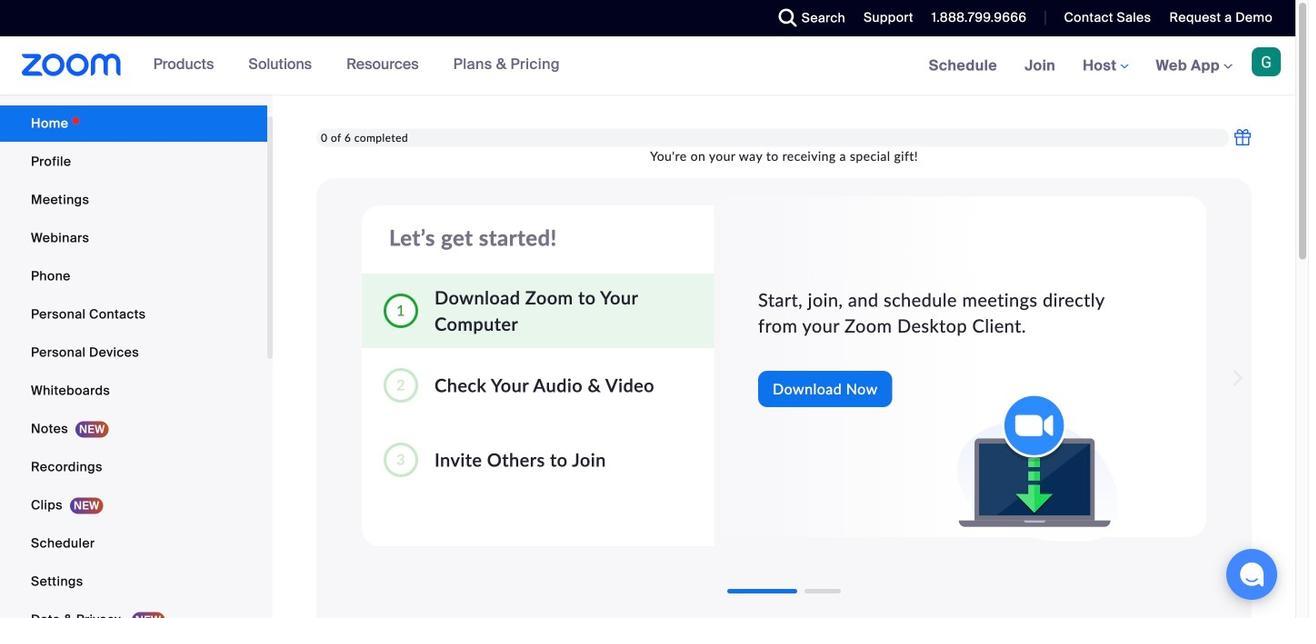 Task type: describe. For each thing, give the bounding box(es) containing it.
personal menu menu
[[0, 106, 267, 618]]

profile picture image
[[1252, 47, 1282, 76]]

product information navigation
[[140, 36, 574, 95]]

open chat image
[[1240, 562, 1265, 588]]

zoom logo image
[[22, 54, 122, 76]]



Task type: vqa. For each thing, say whether or not it's contained in the screenshot.
Me-We-Us Retrospective element
no



Task type: locate. For each thing, give the bounding box(es) containing it.
next image
[[1227, 360, 1252, 397]]

banner
[[0, 36, 1296, 96]]

meetings navigation
[[916, 36, 1296, 96]]



